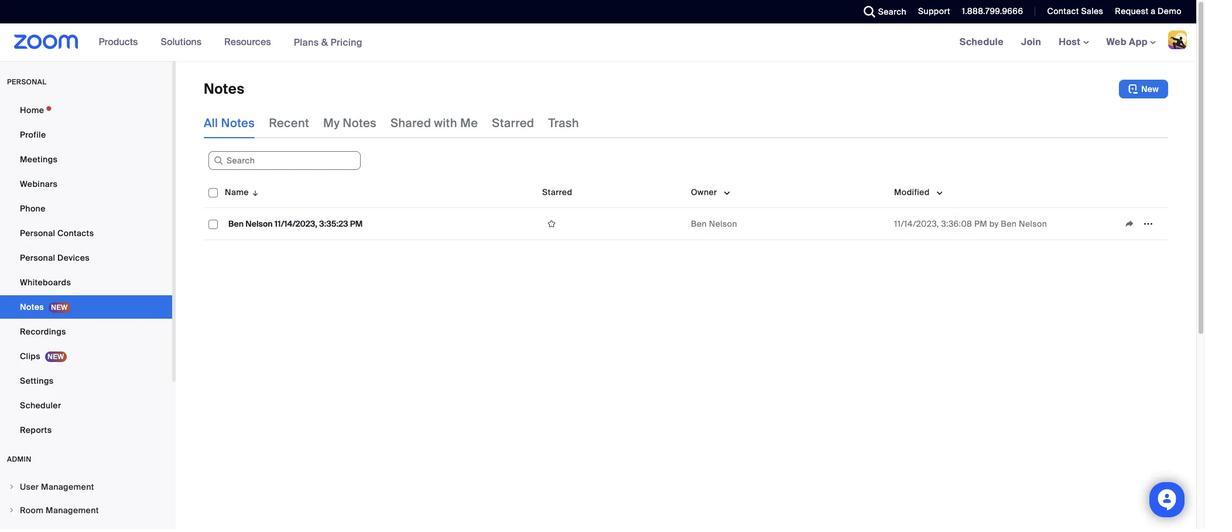 Task type: describe. For each thing, give the bounding box(es) containing it.
web app
[[1107, 36, 1148, 48]]

reports
[[20, 425, 52, 435]]

recordings
[[20, 326, 66, 337]]

whiteboards link
[[0, 271, 172, 294]]

banner containing products
[[0, 23, 1197, 62]]

personal for personal devices
[[20, 253, 55, 263]]

notes inside personal menu menu
[[20, 302, 44, 312]]

notes up all notes
[[204, 80, 245, 98]]

ben nelson
[[691, 219, 738, 229]]

reports link
[[0, 418, 172, 442]]

scheduler
[[20, 400, 61, 411]]

my notes
[[323, 115, 377, 131]]

solutions button
[[161, 23, 207, 61]]

nelson for ben nelson
[[709, 219, 738, 229]]

products
[[99, 36, 138, 48]]

meetings
[[20, 154, 58, 165]]

search
[[879, 6, 907, 17]]

support
[[919, 6, 951, 16]]

meetings link
[[0, 148, 172, 171]]

web app button
[[1107, 36, 1157, 48]]

right image for room management
[[8, 507, 15, 514]]

clips
[[20, 351, 40, 362]]

devices
[[57, 253, 90, 263]]

search button
[[855, 0, 910, 23]]

personal menu menu
[[0, 98, 172, 443]]

pm inside button
[[350, 219, 363, 229]]

home link
[[0, 98, 172, 122]]

settings link
[[0, 369, 172, 393]]

by
[[990, 219, 999, 229]]

request a demo
[[1116, 6, 1182, 16]]

join link
[[1013, 23, 1051, 61]]

tabs of all notes page tab list
[[204, 108, 579, 138]]

modified
[[895, 187, 930, 197]]

application containing name
[[204, 177, 1178, 249]]

a
[[1151, 6, 1156, 16]]

host
[[1059, 36, 1084, 48]]

sales
[[1082, 6, 1104, 16]]

profile link
[[0, 123, 172, 146]]

whiteboards
[[20, 277, 71, 288]]

plans
[[294, 36, 319, 48]]

schedule
[[960, 36, 1004, 48]]

contacts
[[57, 228, 94, 238]]

trash
[[549, 115, 579, 131]]

Search text field
[[209, 151, 361, 170]]

products button
[[99, 23, 143, 61]]

notes right all
[[221, 115, 255, 131]]

shared with me
[[391, 115, 478, 131]]

personal
[[7, 77, 47, 87]]

2 pm from the left
[[975, 219, 988, 229]]

plans & pricing
[[294, 36, 363, 48]]

management for room management
[[46, 505, 99, 516]]

admin
[[7, 455, 32, 464]]

phone link
[[0, 197, 172, 220]]

3:35:23
[[319, 219, 348, 229]]

demo
[[1158, 6, 1182, 16]]

schedule link
[[951, 23, 1013, 61]]

clips link
[[0, 345, 172, 368]]

personal contacts
[[20, 228, 94, 238]]

contact sales
[[1048, 6, 1104, 16]]

room management
[[20, 505, 99, 516]]

resources
[[224, 36, 271, 48]]

personal devices link
[[0, 246, 172, 270]]

resources button
[[224, 23, 276, 61]]

2 11/14/2023, from the left
[[895, 219, 940, 229]]

product information navigation
[[90, 23, 371, 62]]

my
[[323, 115, 340, 131]]

phone
[[20, 203, 46, 214]]

shared
[[391, 115, 431, 131]]

ben nelson 11/14/2023, 3:35:23 pm
[[229, 219, 363, 229]]

owner
[[691, 187, 718, 197]]

contact
[[1048, 6, 1080, 16]]

ben nelson 11/14/2023, 3:35:23 pm unstarred image
[[543, 219, 561, 229]]

user management menu item
[[0, 476, 172, 498]]

webinars link
[[0, 172, 172, 196]]

1.888.799.9666
[[963, 6, 1024, 16]]

personal devices
[[20, 253, 90, 263]]



Task type: locate. For each thing, give the bounding box(es) containing it.
right image left room
[[8, 507, 15, 514]]

2 ben from the left
[[691, 219, 707, 229]]

host button
[[1059, 36, 1090, 48]]

support link
[[910, 0, 954, 23], [919, 6, 951, 16]]

notes right my
[[343, 115, 377, 131]]

1 horizontal spatial ben
[[691, 219, 707, 229]]

1 personal from the top
[[20, 228, 55, 238]]

ben
[[229, 219, 244, 229], [691, 219, 707, 229], [1002, 219, 1017, 229]]

me
[[461, 115, 478, 131]]

0 vertical spatial starred
[[492, 115, 535, 131]]

1 horizontal spatial pm
[[975, 219, 988, 229]]

arrow down image
[[249, 185, 260, 199]]

ben for ben nelson 11/14/2023, 3:35:23 pm
[[229, 219, 244, 229]]

11/14/2023, 3:36:08 pm by ben nelson
[[895, 219, 1048, 229]]

personal up whiteboards
[[20, 253, 55, 263]]

management down the user management menu item
[[46, 505, 99, 516]]

room
[[20, 505, 44, 516]]

1 right image from the top
[[8, 483, 15, 490]]

starred inside tabs of all notes page tab list
[[492, 115, 535, 131]]

profile picture image
[[1169, 30, 1188, 49]]

right image left user
[[8, 483, 15, 490]]

nelson
[[246, 219, 273, 229], [709, 219, 738, 229], [1020, 219, 1048, 229]]

personal for personal contacts
[[20, 228, 55, 238]]

request
[[1116, 6, 1149, 16]]

1 horizontal spatial starred
[[543, 187, 573, 197]]

application
[[204, 177, 1178, 249], [1121, 215, 1164, 233]]

zoom logo image
[[14, 35, 78, 49]]

room management menu item
[[0, 499, 172, 521]]

all notes
[[204, 115, 255, 131]]

personal
[[20, 228, 55, 238], [20, 253, 55, 263]]

all
[[204, 115, 218, 131]]

1 vertical spatial personal
[[20, 253, 55, 263]]

plans & pricing link
[[294, 36, 363, 48], [294, 36, 363, 48]]

nelson right by on the top right of the page
[[1020, 219, 1048, 229]]

1 pm from the left
[[350, 219, 363, 229]]

starred up 'ben nelson 11/14/2023, 3:35:23 pm unstarred' "image"
[[543, 187, 573, 197]]

more options for ben nelson 11/14/2023, 3:35:23 pm image
[[1140, 219, 1158, 229]]

user
[[20, 482, 39, 492]]

management for user management
[[41, 482, 94, 492]]

1.888.799.9666 button
[[954, 0, 1027, 23], [963, 6, 1024, 16]]

personal inside the personal contacts link
[[20, 228, 55, 238]]

user management
[[20, 482, 94, 492]]

2 horizontal spatial nelson
[[1020, 219, 1048, 229]]

settings
[[20, 376, 54, 386]]

personal down phone at left top
[[20, 228, 55, 238]]

notes
[[204, 80, 245, 98], [221, 115, 255, 131], [343, 115, 377, 131], [20, 302, 44, 312]]

web
[[1107, 36, 1127, 48]]

share image
[[1121, 219, 1140, 229]]

2 right image from the top
[[8, 507, 15, 514]]

1 nelson from the left
[[246, 219, 273, 229]]

new
[[1142, 84, 1160, 94]]

pm right 3:35:23
[[350, 219, 363, 229]]

ben down "owner"
[[691, 219, 707, 229]]

ben down name at the left
[[229, 219, 244, 229]]

recordings link
[[0, 320, 172, 343]]

request a demo link
[[1107, 0, 1197, 23], [1116, 6, 1182, 16]]

new button
[[1120, 80, 1169, 98]]

0 horizontal spatial starred
[[492, 115, 535, 131]]

nelson inside ben nelson 11/14/2023, 3:35:23 pm button
[[246, 219, 273, 229]]

1 vertical spatial right image
[[8, 507, 15, 514]]

starred right me
[[492, 115, 535, 131]]

11/14/2023,
[[275, 219, 318, 229], [895, 219, 940, 229]]

join
[[1022, 36, 1042, 48]]

&
[[322, 36, 328, 48]]

0 vertical spatial management
[[41, 482, 94, 492]]

11/14/2023, left 3:35:23
[[275, 219, 318, 229]]

2 nelson from the left
[[709, 219, 738, 229]]

right image
[[8, 483, 15, 490], [8, 507, 15, 514]]

3:36:08
[[942, 219, 973, 229]]

1 vertical spatial starred
[[543, 187, 573, 197]]

webinars
[[20, 179, 58, 189]]

management
[[41, 482, 94, 492], [46, 505, 99, 516]]

banner
[[0, 23, 1197, 62]]

right image inside room management menu item
[[8, 507, 15, 514]]

0 horizontal spatial nelson
[[246, 219, 273, 229]]

recent
[[269, 115, 309, 131]]

11/14/2023, down modified
[[895, 219, 940, 229]]

pricing
[[331, 36, 363, 48]]

11/14/2023, inside button
[[275, 219, 318, 229]]

app
[[1130, 36, 1148, 48]]

notes up 'recordings' at the bottom left of the page
[[20, 302, 44, 312]]

2 horizontal spatial ben
[[1002, 219, 1017, 229]]

right image inside the user management menu item
[[8, 483, 15, 490]]

ben inside button
[[229, 219, 244, 229]]

ben right by on the top right of the page
[[1002, 219, 1017, 229]]

pm left by on the top right of the page
[[975, 219, 988, 229]]

meetings navigation
[[951, 23, 1197, 62]]

nelson for ben nelson 11/14/2023, 3:35:23 pm
[[246, 219, 273, 229]]

3 ben from the left
[[1002, 219, 1017, 229]]

3 nelson from the left
[[1020, 219, 1048, 229]]

1 11/14/2023, from the left
[[275, 219, 318, 229]]

profile
[[20, 129, 46, 140]]

scheduler link
[[0, 394, 172, 417]]

nelson down arrow down icon
[[246, 219, 273, 229]]

admin menu menu
[[0, 476, 172, 529]]

1 horizontal spatial nelson
[[709, 219, 738, 229]]

name
[[225, 187, 249, 197]]

0 horizontal spatial ben
[[229, 219, 244, 229]]

personal inside personal devices link
[[20, 253, 55, 263]]

0 vertical spatial personal
[[20, 228, 55, 238]]

contact sales link
[[1039, 0, 1107, 23], [1048, 6, 1104, 16]]

right image for user management
[[8, 483, 15, 490]]

pm
[[350, 219, 363, 229], [975, 219, 988, 229]]

2 personal from the top
[[20, 253, 55, 263]]

personal contacts link
[[0, 221, 172, 245]]

home
[[20, 105, 44, 115]]

with
[[434, 115, 458, 131]]

starred
[[492, 115, 535, 131], [543, 187, 573, 197]]

solutions
[[161, 36, 202, 48]]

1 ben from the left
[[229, 219, 244, 229]]

1 horizontal spatial 11/14/2023,
[[895, 219, 940, 229]]

0 vertical spatial right image
[[8, 483, 15, 490]]

0 horizontal spatial pm
[[350, 219, 363, 229]]

1 vertical spatial management
[[46, 505, 99, 516]]

management up room management
[[41, 482, 94, 492]]

nelson down "owner"
[[709, 219, 738, 229]]

0 horizontal spatial 11/14/2023,
[[275, 219, 318, 229]]

ben nelson 11/14/2023, 3:35:23 pm button
[[225, 216, 366, 231]]

ben for ben nelson
[[691, 219, 707, 229]]

notes link
[[0, 295, 172, 319]]



Task type: vqa. For each thing, say whether or not it's contained in the screenshot.
checked icon to the bottom
no



